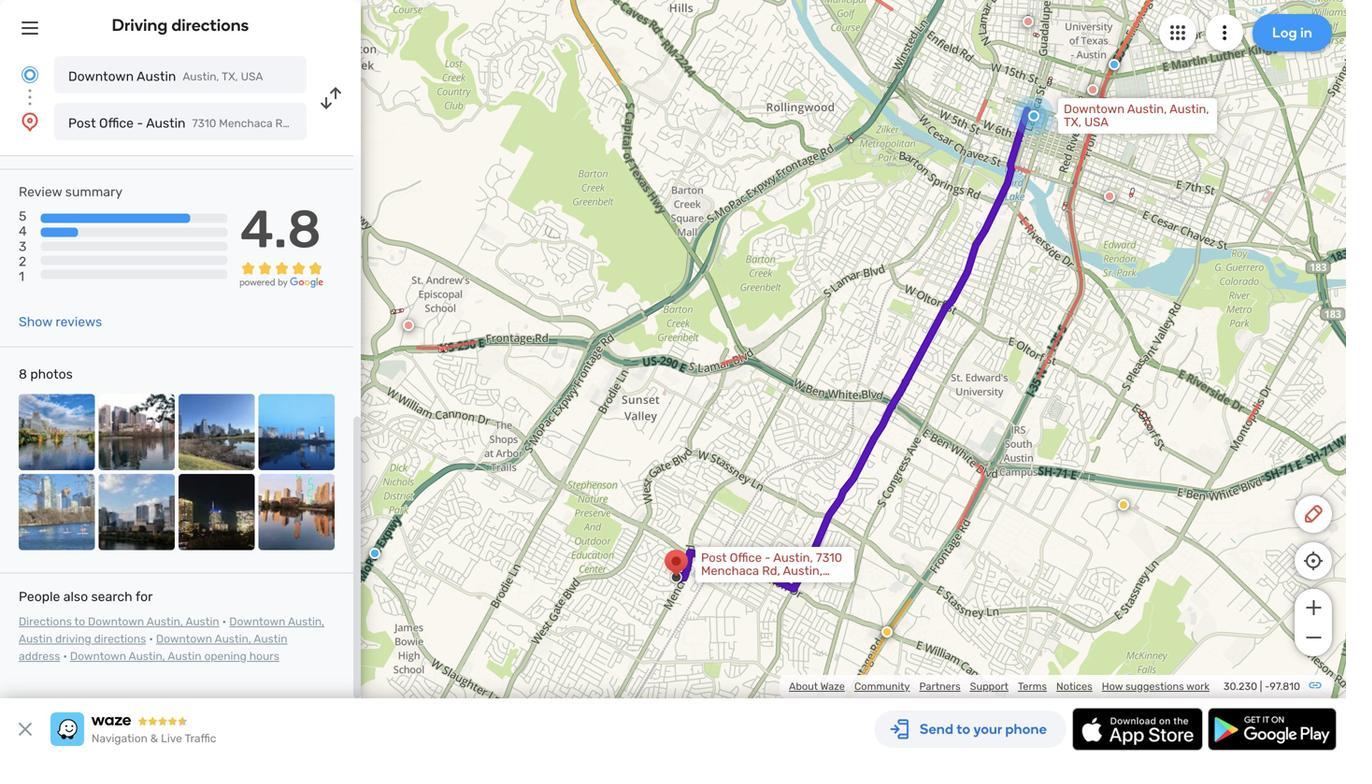 Task type: describe. For each thing, give the bounding box(es) containing it.
3
[[19, 239, 27, 254]]

for
[[135, 589, 153, 604]]

show reviews
[[19, 314, 102, 330]]

zoom in image
[[1302, 596, 1325, 619]]

austin inside downtown austin, austin driving directions
[[19, 633, 53, 646]]

- for 97.810
[[1265, 680, 1270, 693]]

notices link
[[1056, 680, 1093, 693]]

austin, inside downtown austin, austin driving directions
[[288, 615, 325, 628]]

support link
[[970, 680, 1009, 693]]

austin, inside downtown austin, austin address
[[215, 633, 251, 646]]

how suggestions work link
[[1102, 680, 1210, 693]]

terms link
[[1018, 680, 1047, 693]]

austin inside button
[[146, 115, 186, 131]]

4.8
[[240, 198, 321, 260]]

tx, for austin,
[[1064, 115, 1082, 129]]

hazard image
[[1118, 499, 1129, 510]]

to
[[74, 615, 85, 628]]

image 6 of downtown austin, austin image
[[99, 474, 175, 550]]

downtown austin, austin address
[[19, 633, 288, 663]]

30.230 | -97.810
[[1224, 680, 1300, 693]]

navigation & live traffic
[[92, 732, 216, 745]]

rd,
[[762, 564, 780, 578]]

downtown for downtown austin, austin driving directions
[[229, 615, 285, 628]]

tx, for austin
[[222, 70, 238, 83]]

downtown austin, austin address link
[[19, 633, 288, 663]]

states
[[780, 577, 816, 591]]

image 7 of downtown austin, austin image
[[179, 474, 255, 550]]

suggestions
[[1126, 680, 1184, 693]]

united
[[739, 577, 777, 591]]

post office - austin button
[[54, 103, 307, 140]]

downtown for downtown austin austin, tx, usa
[[68, 69, 134, 84]]

police image
[[369, 548, 380, 559]]

menchaca
[[701, 564, 759, 578]]

people
[[19, 589, 60, 604]]

image 1 of downtown austin, austin image
[[19, 394, 95, 470]]

2 vertical spatial road closed image
[[1104, 191, 1115, 202]]

austin down downtown austin, austin driving directions
[[168, 650, 202, 663]]

image 4 of downtown austin, austin image
[[258, 394, 335, 470]]

&
[[150, 732, 158, 745]]

1
[[19, 269, 24, 284]]

post for post office - austin, 7310 menchaca rd, austin, texas, united states
[[701, 551, 727, 565]]

austin, inside downtown austin austin, tx, usa
[[183, 70, 219, 83]]

image 3 of downtown austin, austin image
[[179, 394, 255, 470]]

directions to downtown austin, austin link
[[19, 615, 219, 628]]

pencil image
[[1302, 503, 1325, 525]]

austin up post office - austin button
[[137, 69, 176, 84]]

usa for austin
[[241, 70, 263, 83]]

5
[[19, 209, 26, 224]]

1 vertical spatial road closed image
[[1087, 84, 1098, 95]]

downtown for downtown austin, austin opening hours
[[70, 650, 126, 663]]

- for austin
[[137, 115, 143, 131]]

2
[[19, 254, 26, 269]]

driving
[[112, 15, 168, 35]]

downtown austin, austin driving directions
[[19, 615, 325, 646]]

5 4 3 2 1
[[19, 209, 27, 284]]



Task type: locate. For each thing, give the bounding box(es) containing it.
current location image
[[19, 64, 41, 86]]

hazard image
[[882, 626, 893, 638]]

0 horizontal spatial office
[[99, 115, 134, 131]]

work
[[1186, 680, 1210, 693]]

reviews
[[56, 314, 102, 330]]

0 vertical spatial directions
[[172, 15, 249, 35]]

downtown austin, austin opening hours
[[70, 650, 279, 663]]

downtown up hours
[[229, 615, 285, 628]]

0 vertical spatial -
[[137, 115, 143, 131]]

image 5 of downtown austin, austin image
[[19, 474, 95, 550]]

post inside button
[[68, 115, 96, 131]]

about
[[789, 680, 818, 693]]

usa inside the downtown austin, austin, tx, usa
[[1085, 115, 1109, 129]]

opening
[[204, 650, 247, 663]]

post for post office - austin
[[68, 115, 96, 131]]

x image
[[14, 718, 36, 740]]

austin up address
[[19, 633, 53, 646]]

|
[[1260, 680, 1262, 693]]

- inside button
[[137, 115, 143, 131]]

1 horizontal spatial office
[[730, 551, 762, 565]]

road closed image
[[1023, 16, 1034, 27], [1087, 84, 1098, 95], [1104, 191, 1115, 202]]

post
[[68, 115, 96, 131], [701, 551, 727, 565]]

also
[[63, 589, 88, 604]]

driving directions
[[112, 15, 249, 35]]

police image
[[1109, 59, 1120, 70]]

community
[[854, 680, 910, 693]]

directions to downtown austin, austin
[[19, 615, 219, 628]]

0 vertical spatial tx,
[[222, 70, 238, 83]]

downtown down driving on the bottom of the page
[[70, 650, 126, 663]]

1 horizontal spatial -
[[765, 551, 771, 565]]

location image
[[19, 110, 41, 133]]

office left rd,
[[730, 551, 762, 565]]

hours
[[249, 650, 279, 663]]

1 horizontal spatial tx,
[[1064, 115, 1082, 129]]

post inside "post office - austin, 7310 menchaca rd, austin, texas, united states"
[[701, 551, 727, 565]]

0 horizontal spatial -
[[137, 115, 143, 131]]

directions down directions to downtown austin, austin 'link' on the left of page
[[94, 633, 146, 646]]

- for austin,
[[765, 551, 771, 565]]

8
[[19, 367, 27, 382]]

austin,
[[183, 70, 219, 83], [1127, 102, 1167, 116], [1170, 102, 1209, 116], [773, 551, 813, 565], [783, 564, 823, 578], [147, 615, 183, 628], [288, 615, 325, 628], [215, 633, 251, 646], [129, 650, 165, 663]]

show
[[19, 314, 52, 330]]

office for austin,
[[730, 551, 762, 565]]

0 vertical spatial usa
[[241, 70, 263, 83]]

directions up downtown austin austin, tx, usa
[[172, 15, 249, 35]]

road closed image
[[403, 320, 414, 331]]

- up united
[[765, 551, 771, 565]]

support
[[970, 680, 1009, 693]]

7310
[[816, 551, 842, 565]]

0 vertical spatial office
[[99, 115, 134, 131]]

partners
[[919, 680, 961, 693]]

downtown inside downtown austin, austin address
[[156, 633, 212, 646]]

austin
[[137, 69, 176, 84], [146, 115, 186, 131], [186, 615, 219, 628], [19, 633, 53, 646], [254, 633, 288, 646], [168, 650, 202, 663]]

-
[[137, 115, 143, 131], [765, 551, 771, 565], [1265, 680, 1270, 693]]

driving
[[55, 633, 91, 646]]

tx,
[[222, 70, 238, 83], [1064, 115, 1082, 129]]

30.230
[[1224, 680, 1257, 693]]

1 vertical spatial usa
[[1085, 115, 1109, 129]]

0 horizontal spatial tx,
[[222, 70, 238, 83]]

tx, inside downtown austin austin, tx, usa
[[222, 70, 238, 83]]

image 8 of downtown austin, austin image
[[258, 474, 335, 550]]

1 vertical spatial directions
[[94, 633, 146, 646]]

1 horizontal spatial post
[[701, 551, 727, 565]]

directions
[[19, 615, 72, 628]]

downtown austin, austin opening hours link
[[70, 650, 279, 663]]

office down downtown austin austin, tx, usa
[[99, 115, 134, 131]]

usa for austin,
[[1085, 115, 1109, 129]]

post office - austin, 7310 menchaca rd, austin, texas, united states
[[701, 551, 842, 591]]

1 vertical spatial office
[[730, 551, 762, 565]]

- inside "post office - austin, 7310 menchaca rd, austin, texas, united states"
[[765, 551, 771, 565]]

navigation
[[92, 732, 148, 745]]

0 vertical spatial road closed image
[[1023, 16, 1034, 27]]

1 vertical spatial post
[[701, 551, 727, 565]]

downtown for downtown austin, austin address
[[156, 633, 212, 646]]

2 vertical spatial -
[[1265, 680, 1270, 693]]

people also search for
[[19, 589, 153, 604]]

usa
[[241, 70, 263, 83], [1085, 115, 1109, 129]]

austin up opening
[[186, 615, 219, 628]]

review
[[19, 184, 62, 200]]

waze
[[820, 680, 845, 693]]

- down downtown austin austin, tx, usa
[[137, 115, 143, 131]]

post office - austin
[[68, 115, 186, 131]]

- right the '|'
[[1265, 680, 1270, 693]]

4
[[19, 224, 27, 239]]

zoom out image
[[1302, 626, 1325, 649]]

office for austin
[[99, 115, 134, 131]]

2 horizontal spatial road closed image
[[1104, 191, 1115, 202]]

1 vertical spatial tx,
[[1064, 115, 1082, 129]]

0 horizontal spatial post
[[68, 115, 96, 131]]

downtown inside downtown austin, austin driving directions
[[229, 615, 285, 628]]

downtown
[[68, 69, 134, 84], [1064, 102, 1125, 116], [88, 615, 144, 628], [229, 615, 285, 628], [156, 633, 212, 646], [70, 650, 126, 663]]

traffic
[[185, 732, 216, 745]]

0 horizontal spatial road closed image
[[1023, 16, 1034, 27]]

downtown for downtown austin, austin, tx, usa
[[1064, 102, 1125, 116]]

97.810
[[1270, 680, 1300, 693]]

about waze community partners support terms notices how suggestions work
[[789, 680, 1210, 693]]

how
[[1102, 680, 1123, 693]]

office inside button
[[99, 115, 134, 131]]

1 vertical spatial -
[[765, 551, 771, 565]]

post up texas,
[[701, 551, 727, 565]]

downtown austin austin, tx, usa
[[68, 69, 263, 84]]

downtown austin, austin driving directions link
[[19, 615, 325, 646]]

community link
[[854, 680, 910, 693]]

post right location image
[[68, 115, 96, 131]]

image 2 of downtown austin, austin image
[[99, 394, 175, 470]]

downtown down police image
[[1064, 102, 1125, 116]]

1 horizontal spatial road closed image
[[1087, 84, 1098, 95]]

0 vertical spatial post
[[68, 115, 96, 131]]

austin up hours
[[254, 633, 288, 646]]

texas,
[[701, 577, 736, 591]]

live
[[161, 732, 182, 745]]

8 photos
[[19, 367, 73, 382]]

notices
[[1056, 680, 1093, 693]]

link image
[[1308, 678, 1323, 693]]

2 horizontal spatial -
[[1265, 680, 1270, 693]]

austin inside downtown austin, austin address
[[254, 633, 288, 646]]

1 horizontal spatial directions
[[172, 15, 249, 35]]

downtown up the post office - austin
[[68, 69, 134, 84]]

0 horizontal spatial directions
[[94, 633, 146, 646]]

directions
[[172, 15, 249, 35], [94, 633, 146, 646]]

about waze link
[[789, 680, 845, 693]]

review summary
[[19, 184, 123, 200]]

downtown down the search
[[88, 615, 144, 628]]

office
[[99, 115, 134, 131], [730, 551, 762, 565]]

downtown up downtown austin, austin opening hours
[[156, 633, 212, 646]]

downtown inside the downtown austin, austin, tx, usa
[[1064, 102, 1125, 116]]

summary
[[65, 184, 123, 200]]

austin down downtown austin austin, tx, usa
[[146, 115, 186, 131]]

partners link
[[919, 680, 961, 693]]

downtown austin, austin, tx, usa
[[1064, 102, 1209, 129]]

1 horizontal spatial usa
[[1085, 115, 1109, 129]]

search
[[91, 589, 132, 604]]

terms
[[1018, 680, 1047, 693]]

usa inside downtown austin austin, tx, usa
[[241, 70, 263, 83]]

office inside "post office - austin, 7310 menchaca rd, austin, texas, united states"
[[730, 551, 762, 565]]

tx, inside the downtown austin, austin, tx, usa
[[1064, 115, 1082, 129]]

address
[[19, 650, 60, 663]]

photos
[[30, 367, 73, 382]]

0 horizontal spatial usa
[[241, 70, 263, 83]]

directions inside downtown austin, austin driving directions
[[94, 633, 146, 646]]



Task type: vqa. For each thing, say whether or not it's contained in the screenshot.
leftmost TX,
yes



